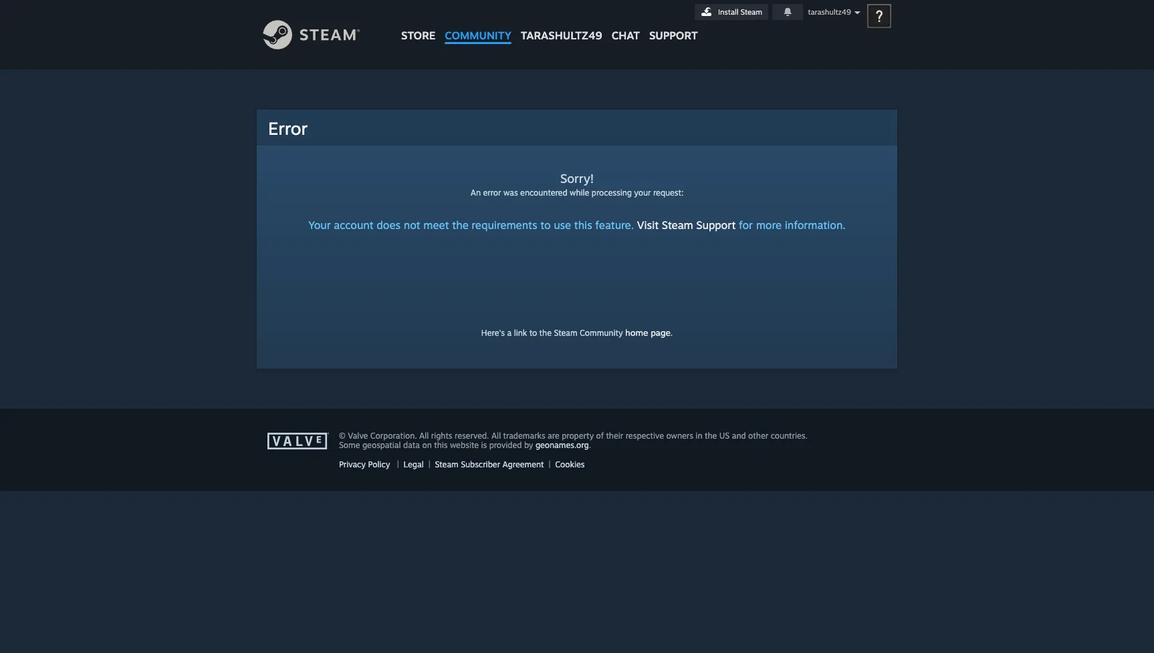 Task type: describe. For each thing, give the bounding box(es) containing it.
community
[[445, 29, 511, 42]]

community link
[[440, 0, 516, 48]]

rights
[[431, 431, 452, 441]]

for
[[739, 219, 753, 232]]

geonames.org link
[[536, 441, 589, 451]]

not
[[404, 219, 420, 232]]

does
[[377, 219, 401, 232]]

are
[[548, 431, 560, 441]]

by
[[524, 441, 533, 451]]

chat link
[[607, 0, 645, 45]]

the inside here's a link to the steam community home page .
[[539, 328, 552, 338]]

legal link
[[404, 460, 424, 470]]

of
[[596, 431, 604, 441]]

privacy
[[339, 460, 366, 470]]

install steam
[[718, 7, 762, 17]]

information.
[[785, 219, 846, 232]]

sorry! an error was encountered while processing your request:
[[471, 171, 684, 198]]

install steam link
[[695, 4, 768, 20]]

steam down website
[[435, 460, 459, 470]]

your
[[634, 188, 651, 198]]

was
[[504, 188, 518, 198]]

your
[[308, 219, 331, 232]]

tarashultz49 link
[[516, 0, 607, 48]]

some
[[339, 441, 360, 451]]

steam inside here's a link to the steam community home page .
[[554, 328, 578, 338]]

to inside here's a link to the steam community home page .
[[529, 328, 537, 338]]

the inside © valve corporation. all rights reserved. all trademarks are property of their respective owners in the us and other countries. some geospatial data on this website is provided by geonames.org .
[[705, 431, 717, 441]]

corporation.
[[370, 431, 417, 441]]

. inside © valve corporation. all rights reserved. all trademarks are property of their respective owners in the us and other countries. some geospatial data on this website is provided by geonames.org .
[[589, 441, 591, 451]]

use
[[554, 219, 571, 232]]

2 all from the left
[[491, 431, 501, 441]]

feature.
[[595, 219, 634, 232]]

encountered
[[520, 188, 567, 198]]

other
[[748, 431, 768, 441]]

geospatial
[[362, 441, 401, 451]]

install
[[718, 7, 739, 17]]

0 horizontal spatial tarashultz49
[[521, 29, 602, 42]]

on
[[422, 441, 432, 451]]

policy
[[368, 460, 390, 470]]

steam right install
[[741, 7, 762, 17]]

request:
[[653, 188, 684, 198]]

account
[[334, 219, 374, 232]]

website
[[450, 441, 479, 451]]

this inside © valve corporation. all rights reserved. all trademarks are property of their respective owners in the us and other countries. some geospatial data on this website is provided by geonames.org .
[[434, 441, 448, 451]]

3 | from the left
[[549, 460, 551, 470]]

is
[[481, 441, 487, 451]]

an
[[471, 188, 481, 198]]



Task type: vqa. For each thing, say whether or not it's contained in the screenshot.
countries.
yes



Task type: locate. For each thing, give the bounding box(es) containing it.
all left rights
[[419, 431, 429, 441]]

processing
[[592, 188, 632, 198]]

chat
[[612, 29, 640, 42]]

sorry!
[[560, 171, 594, 186]]

more
[[756, 219, 782, 232]]

here's
[[481, 328, 505, 338]]

1 vertical spatial this
[[434, 441, 448, 451]]

. left of
[[589, 441, 591, 451]]

steam left 'community'
[[554, 328, 578, 338]]

0 vertical spatial this
[[574, 219, 592, 232]]

to left use
[[540, 219, 551, 232]]

. right home
[[671, 328, 673, 338]]

community
[[580, 328, 623, 338]]

home page link
[[625, 328, 671, 338]]

1 horizontal spatial tarashultz49
[[808, 7, 851, 17]]

page
[[651, 328, 671, 338]]

data
[[403, 441, 420, 451]]

|
[[397, 460, 399, 470], [428, 460, 430, 470], [549, 460, 551, 470]]

the right in
[[705, 431, 717, 441]]

privacy policy | legal | steam subscriber agreement | cookies
[[339, 460, 585, 470]]

© valve corporation. all rights reserved. all trademarks are property of their respective owners in the us and other countries. some geospatial data on this website is provided by geonames.org .
[[339, 431, 808, 451]]

valve logo image
[[267, 433, 332, 451]]

1 vertical spatial .
[[589, 441, 591, 451]]

1 horizontal spatial this
[[574, 219, 592, 232]]

us
[[719, 431, 730, 441]]

support
[[696, 219, 736, 232]]

requirements
[[472, 219, 537, 232]]

| right legal link
[[428, 460, 430, 470]]

1 horizontal spatial .
[[671, 328, 673, 338]]

0 vertical spatial .
[[671, 328, 673, 338]]

.
[[671, 328, 673, 338], [589, 441, 591, 451]]

0 horizontal spatial .
[[589, 441, 591, 451]]

legal
[[404, 460, 424, 470]]

respective
[[626, 431, 664, 441]]

the right link
[[539, 328, 552, 338]]

countries.
[[771, 431, 808, 441]]

2 horizontal spatial |
[[549, 460, 551, 470]]

0 horizontal spatial the
[[452, 219, 469, 232]]

all
[[419, 431, 429, 441], [491, 431, 501, 441]]

1 vertical spatial the
[[539, 328, 552, 338]]

0 horizontal spatial all
[[419, 431, 429, 441]]

visit steam support link
[[637, 219, 736, 232]]

1 horizontal spatial all
[[491, 431, 501, 441]]

here's a link to the steam community home page .
[[481, 328, 673, 338]]

provided
[[489, 441, 522, 451]]

1 horizontal spatial |
[[428, 460, 430, 470]]

1 all from the left
[[419, 431, 429, 441]]

to right link
[[529, 328, 537, 338]]

to
[[540, 219, 551, 232], [529, 328, 537, 338]]

tarashultz49
[[808, 7, 851, 17], [521, 29, 602, 42]]

©
[[339, 431, 346, 441]]

cookies link
[[555, 460, 585, 470]]

visit
[[637, 219, 659, 232]]

1 horizontal spatial to
[[540, 219, 551, 232]]

home
[[625, 328, 648, 338]]

their
[[606, 431, 623, 441]]

and
[[732, 431, 746, 441]]

| left legal
[[397, 460, 399, 470]]

1 horizontal spatial the
[[539, 328, 552, 338]]

1 vertical spatial to
[[529, 328, 537, 338]]

the right meet
[[452, 219, 469, 232]]

a
[[507, 328, 512, 338]]

0 vertical spatial to
[[540, 219, 551, 232]]

error
[[483, 188, 501, 198]]

store link
[[397, 0, 440, 48]]

reserved.
[[455, 431, 489, 441]]

1 | from the left
[[397, 460, 399, 470]]

geonames.org
[[536, 441, 589, 451]]

all right is
[[491, 431, 501, 441]]

1 vertical spatial tarashultz49
[[521, 29, 602, 42]]

support link
[[645, 0, 703, 45]]

0 horizontal spatial |
[[397, 460, 399, 470]]

this right "on"
[[434, 441, 448, 451]]

0 horizontal spatial this
[[434, 441, 448, 451]]

owners
[[666, 431, 693, 441]]

agreement
[[503, 460, 544, 470]]

steam
[[741, 7, 762, 17], [662, 219, 693, 232], [554, 328, 578, 338], [435, 460, 459, 470]]

property
[[562, 431, 594, 441]]

this
[[574, 219, 592, 232], [434, 441, 448, 451]]

subscriber
[[461, 460, 500, 470]]

| left cookies 'link' at the bottom of the page
[[549, 460, 551, 470]]

steam subscriber agreement link
[[435, 460, 544, 470]]

privacy policy link
[[339, 460, 390, 470]]

store
[[401, 29, 435, 42]]

link
[[514, 328, 527, 338]]

support
[[649, 29, 698, 42]]

while
[[570, 188, 589, 198]]

steam right visit
[[662, 219, 693, 232]]

2 vertical spatial the
[[705, 431, 717, 441]]

error
[[268, 118, 308, 139]]

trademarks
[[503, 431, 545, 441]]

cookies
[[555, 460, 585, 470]]

0 vertical spatial the
[[452, 219, 469, 232]]

2 | from the left
[[428, 460, 430, 470]]

0 horizontal spatial to
[[529, 328, 537, 338]]

valve
[[348, 431, 368, 441]]

0 vertical spatial tarashultz49
[[808, 7, 851, 17]]

. inside here's a link to the steam community home page .
[[671, 328, 673, 338]]

your account does not meet the requirements to use this feature. visit steam support for more information.
[[308, 219, 846, 232]]

this right use
[[574, 219, 592, 232]]

in
[[696, 431, 702, 441]]

2 horizontal spatial the
[[705, 431, 717, 441]]

the
[[452, 219, 469, 232], [539, 328, 552, 338], [705, 431, 717, 441]]

meet
[[424, 219, 449, 232]]



